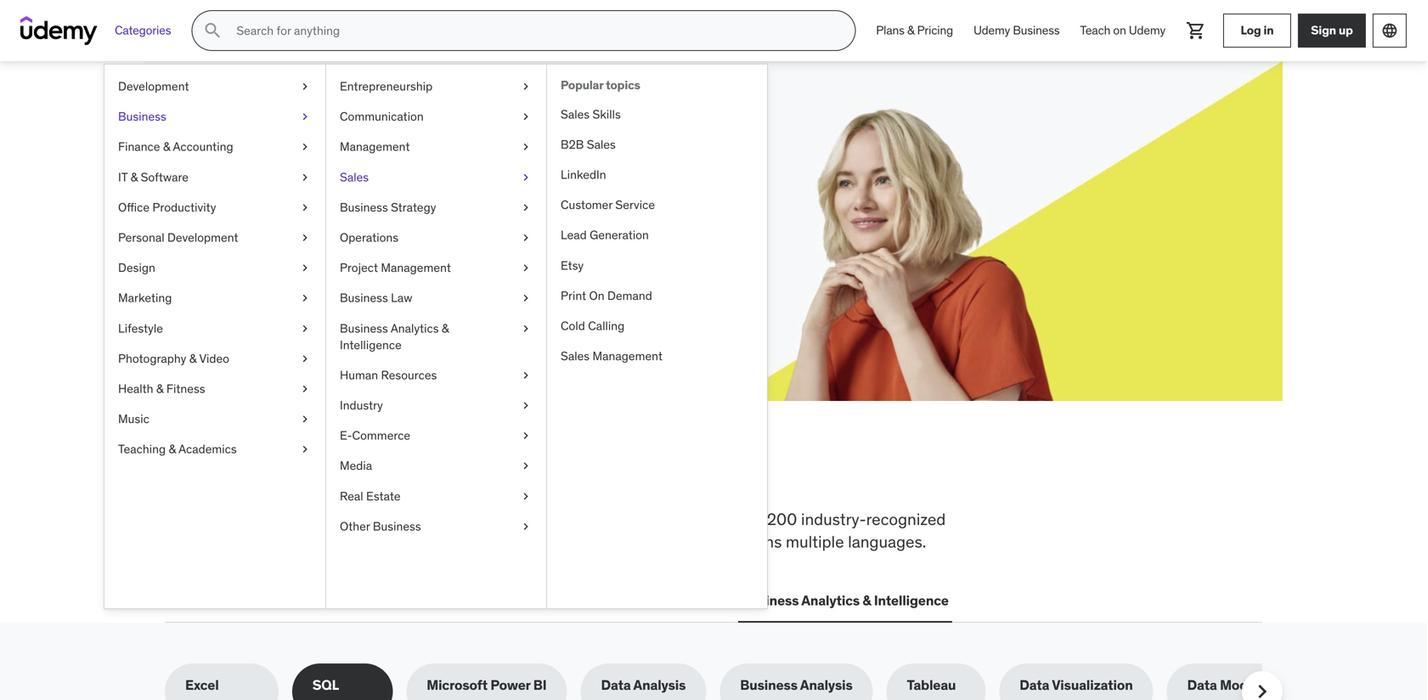 Task type: locate. For each thing, give the bounding box(es) containing it.
0 vertical spatial development
[[118, 79, 189, 94]]

15.
[[349, 196, 365, 214]]

submit search image
[[203, 20, 223, 41]]

technical
[[422, 509, 487, 529]]

xsmall image for photography & video
[[298, 350, 312, 367]]

customer
[[561, 197, 613, 213]]

0 horizontal spatial your
[[275, 177, 301, 195]]

data inside button
[[517, 592, 547, 609]]

udemy right pricing in the top of the page
[[974, 23, 1011, 38]]

business law
[[340, 290, 413, 306]]

management inside sales management link
[[593, 348, 663, 364]]

xsmall image inside lifestyle link
[[298, 320, 312, 337]]

categories button
[[105, 10, 181, 51]]

communication
[[340, 109, 424, 124], [620, 592, 721, 609]]

data modeling
[[1188, 677, 1280, 694]]

xsmall image inside operations link
[[519, 229, 533, 246]]

sales down cold
[[561, 348, 590, 364]]

management inside project management link
[[381, 260, 451, 275]]

2 analysis from the left
[[800, 677, 853, 694]]

finance
[[118, 139, 160, 154]]

tableau
[[907, 677, 956, 694]]

finance & accounting link
[[105, 132, 325, 162]]

human resources
[[340, 368, 437, 383]]

business analytics & intelligence inside button
[[742, 592, 949, 609]]

business inside business analytics & intelligence button
[[742, 592, 799, 609]]

skills up expand
[[226, 135, 302, 170]]

covering critical workplace skills to technical topics, including prep content for over 200 industry-recognized certifications, our catalog supports well-rounded professional development and spans multiple languages.
[[165, 509, 946, 552]]

media link
[[326, 451, 546, 481]]

xsmall image for media
[[519, 458, 533, 474]]

xsmall image inside the business analytics & intelligence link
[[519, 320, 533, 337]]

real
[[340, 488, 363, 504]]

it for it & software
[[118, 169, 128, 185]]

generation
[[590, 227, 649, 243]]

skills up "supports"
[[364, 509, 400, 529]]

your up with
[[352, 135, 414, 170]]

1 vertical spatial skills
[[226, 135, 302, 170]]

xsmall image for operations
[[519, 229, 533, 246]]

0 vertical spatial analytics
[[391, 321, 439, 336]]

with
[[361, 177, 387, 195]]

1 vertical spatial management
[[381, 260, 451, 275]]

xsmall image inside it & software "link"
[[298, 169, 312, 186]]

communication inside communication link
[[340, 109, 424, 124]]

skills down popular topics
[[593, 106, 621, 122]]

0 vertical spatial communication
[[340, 109, 424, 124]]

it & software
[[118, 169, 189, 185]]

data left modeling
[[1188, 677, 1218, 694]]

communication down development
[[620, 592, 721, 609]]

sales up 15.
[[340, 169, 369, 185]]

xsmall image inside finance & accounting link
[[298, 139, 312, 155]]

lead generation link
[[547, 220, 767, 251]]

xsmall image inside the office productivity link
[[298, 199, 312, 216]]

0 horizontal spatial for
[[307, 135, 347, 170]]

udemy
[[974, 23, 1011, 38], [1129, 23, 1166, 38]]

analytics for business analytics & intelligence button
[[802, 592, 860, 609]]

intelligence for business analytics & intelligence button
[[874, 592, 949, 609]]

xsmall image for business
[[298, 108, 312, 125]]

0 vertical spatial it
[[118, 169, 128, 185]]

xsmall image inside human resources link
[[519, 367, 533, 384]]

your
[[352, 135, 414, 170], [275, 177, 301, 195]]

0 vertical spatial management
[[340, 139, 410, 154]]

academics
[[179, 442, 237, 457]]

1 vertical spatial communication
[[620, 592, 721, 609]]

it left certifications
[[305, 592, 317, 609]]

management for sales
[[593, 348, 663, 364]]

lifestyle link
[[105, 313, 325, 344]]

science
[[550, 592, 600, 609]]

business analytics & intelligence up human resources
[[340, 321, 449, 353]]

plans
[[876, 23, 905, 38]]

xsmall image for design
[[298, 260, 312, 276]]

data left visualization
[[1020, 677, 1050, 694]]

0 horizontal spatial analytics
[[391, 321, 439, 336]]

0 horizontal spatial it
[[118, 169, 128, 185]]

1 horizontal spatial your
[[352, 135, 414, 170]]

sales down the popular on the top
[[561, 106, 590, 122]]

it
[[118, 169, 128, 185], [305, 592, 317, 609]]

management up law
[[381, 260, 451, 275]]

entrepreneurship
[[340, 79, 433, 94]]

intelligence down languages.
[[874, 592, 949, 609]]

1 horizontal spatial intelligence
[[874, 592, 949, 609]]

& up office on the top of page
[[131, 169, 138, 185]]

intelligence inside button
[[874, 592, 949, 609]]

xsmall image for office productivity
[[298, 199, 312, 216]]

1 horizontal spatial analysis
[[800, 677, 853, 694]]

analytics down law
[[391, 321, 439, 336]]

e-commerce link
[[326, 421, 546, 451]]

xsmall image inside design link
[[298, 260, 312, 276]]

xsmall image
[[298, 78, 312, 95], [519, 78, 533, 95], [298, 199, 312, 216], [519, 199, 533, 216], [298, 229, 312, 246], [519, 260, 533, 276], [298, 320, 312, 337], [519, 367, 533, 384], [298, 381, 312, 397], [298, 411, 312, 428], [519, 428, 533, 444], [519, 458, 533, 474], [519, 488, 533, 505]]

for inside covering critical workplace skills to technical topics, including prep content for over 200 industry-recognized certifications, our catalog supports well-rounded professional development and spans multiple languages.
[[709, 509, 729, 529]]

human resources link
[[326, 360, 546, 391]]

analysis for data analysis
[[634, 677, 686, 694]]

in right log
[[1264, 23, 1274, 38]]

1 horizontal spatial analytics
[[802, 592, 860, 609]]

0 horizontal spatial udemy
[[974, 23, 1011, 38]]

sales right b2b
[[587, 137, 616, 152]]

xsmall image for marketing
[[298, 290, 312, 307]]

it inside it certifications button
[[305, 592, 317, 609]]

xsmall image inside the business law link
[[519, 290, 533, 307]]

xsmall image inside photography & video link
[[298, 350, 312, 367]]

& down languages.
[[863, 592, 872, 609]]

0 horizontal spatial analysis
[[634, 677, 686, 694]]

& for software
[[131, 169, 138, 185]]

xsmall image inside health & fitness link
[[298, 381, 312, 397]]

0 vertical spatial intelligence
[[340, 337, 402, 353]]

visualization
[[1052, 677, 1133, 694]]

1 horizontal spatial for
[[709, 509, 729, 529]]

skills down e-
[[282, 453, 373, 497]]

1 vertical spatial in
[[535, 453, 568, 497]]

1 horizontal spatial communication
[[620, 592, 721, 609]]

need
[[447, 453, 529, 497]]

sign
[[1312, 23, 1337, 38]]

development down the categories dropdown button
[[118, 79, 189, 94]]

0 vertical spatial for
[[307, 135, 347, 170]]

0 horizontal spatial skills
[[226, 135, 302, 170]]

xsmall image inside development link
[[298, 78, 312, 95]]

sales
[[561, 106, 590, 122], [587, 137, 616, 152], [340, 169, 369, 185], [561, 348, 590, 364]]

xsmall image inside industry 'link'
[[519, 397, 533, 414]]

service
[[616, 197, 655, 213]]

0 vertical spatial business analytics & intelligence
[[340, 321, 449, 353]]

1 vertical spatial business analytics & intelligence
[[742, 592, 949, 609]]

xsmall image inside the entrepreneurship link
[[519, 78, 533, 95]]

marketing link
[[105, 283, 325, 313]]

$12.99
[[226, 196, 267, 214]]

0 horizontal spatial in
[[535, 453, 568, 497]]

management for project
[[381, 260, 451, 275]]

intelligence for the business analytics & intelligence link
[[340, 337, 402, 353]]

communication for communication button
[[620, 592, 721, 609]]

& right plans
[[908, 23, 915, 38]]

web development
[[168, 592, 285, 609]]

& for fitness
[[156, 381, 164, 396]]

your up through
[[275, 177, 301, 195]]

udemy business link
[[964, 10, 1070, 51]]

media
[[340, 458, 372, 474]]

skills inside covering critical workplace skills to technical topics, including prep content for over 200 industry-recognized certifications, our catalog supports well-rounded professional development and spans multiple languages.
[[364, 509, 400, 529]]

1 horizontal spatial it
[[305, 592, 317, 609]]

log
[[1241, 23, 1262, 38]]

& left video
[[189, 351, 197, 366]]

leadership button
[[423, 581, 500, 621]]

one
[[574, 453, 635, 497]]

communication button
[[617, 581, 725, 621]]

0 vertical spatial skills
[[593, 106, 621, 122]]

bi
[[533, 677, 547, 694]]

business
[[1013, 23, 1060, 38], [118, 109, 166, 124], [340, 200, 388, 215], [340, 290, 388, 306], [340, 321, 388, 336], [373, 519, 421, 534], [742, 592, 799, 609], [740, 677, 798, 694]]

1 vertical spatial for
[[709, 509, 729, 529]]

teach on udemy link
[[1070, 10, 1176, 51]]

data right bi
[[601, 677, 631, 694]]

development
[[118, 79, 189, 94], [167, 230, 238, 245], [200, 592, 285, 609]]

business strategy link
[[326, 192, 546, 223]]

linkedin
[[561, 167, 606, 182]]

xsmall image inside 'real estate' link
[[519, 488, 533, 505]]

200
[[767, 509, 798, 529]]

real estate
[[340, 488, 401, 504]]

xsmall image inside business strategy link
[[519, 199, 533, 216]]

covering
[[165, 509, 229, 529]]

communication down entrepreneurship
[[340, 109, 424, 124]]

0 vertical spatial in
[[1264, 23, 1274, 38]]

rounded
[[454, 532, 515, 552]]

xsmall image inside project management link
[[519, 260, 533, 276]]

development inside button
[[200, 592, 285, 609]]

xsmall image for music
[[298, 411, 312, 428]]

xsmall image inside sales link
[[519, 169, 533, 186]]

xsmall image inside personal development link
[[298, 229, 312, 246]]

it up office on the top of page
[[118, 169, 128, 185]]

teaching
[[118, 442, 166, 457]]

for
[[307, 135, 347, 170], [709, 509, 729, 529]]

business analysis
[[740, 677, 853, 694]]

1 horizontal spatial business analytics & intelligence
[[742, 592, 949, 609]]

business analytics & intelligence down multiple
[[742, 592, 949, 609]]

analytics down multiple
[[802, 592, 860, 609]]

1 vertical spatial intelligence
[[874, 592, 949, 609]]

development right the web
[[200, 592, 285, 609]]

lead generation
[[561, 227, 649, 243]]

1 horizontal spatial udemy
[[1129, 23, 1166, 38]]

intelligence
[[340, 337, 402, 353], [874, 592, 949, 609]]

2 udemy from the left
[[1129, 23, 1166, 38]]

data visualization
[[1020, 677, 1133, 694]]

xsmall image inside communication link
[[519, 108, 533, 125]]

1 vertical spatial development
[[167, 230, 238, 245]]

& right health
[[156, 381, 164, 396]]

management link
[[326, 132, 546, 162]]

xsmall image for other business
[[519, 518, 533, 535]]

for up potential
[[307, 135, 347, 170]]

1 horizontal spatial skills
[[593, 106, 621, 122]]

1 vertical spatial it
[[305, 592, 317, 609]]

xsmall image for e-commerce
[[519, 428, 533, 444]]

sales management link
[[547, 341, 767, 371]]

& inside "link"
[[131, 169, 138, 185]]

2 vertical spatial management
[[593, 348, 663, 364]]

data left science
[[517, 592, 547, 609]]

&
[[908, 23, 915, 38], [163, 139, 170, 154], [131, 169, 138, 185], [442, 321, 449, 336], [189, 351, 197, 366], [156, 381, 164, 396], [169, 442, 176, 457], [863, 592, 872, 609]]

in up including
[[535, 453, 568, 497]]

popular
[[561, 77, 604, 93]]

xsmall image inside business "link"
[[298, 108, 312, 125]]

& right finance
[[163, 139, 170, 154]]

& inside button
[[863, 592, 872, 609]]

human
[[340, 368, 378, 383]]

0 horizontal spatial intelligence
[[340, 337, 402, 353]]

xsmall image inside music 'link'
[[298, 411, 312, 428]]

cold calling link
[[547, 311, 767, 341]]

2 vertical spatial development
[[200, 592, 285, 609]]

& right teaching
[[169, 442, 176, 457]]

it & software link
[[105, 162, 325, 192]]

communication inside communication button
[[620, 592, 721, 609]]

linkedin link
[[547, 160, 767, 190]]

xsmall image inside other business link
[[519, 518, 533, 535]]

management down calling
[[593, 348, 663, 364]]

& for video
[[189, 351, 197, 366]]

xsmall image for development
[[298, 78, 312, 95]]

development down the office productivity link
[[167, 230, 238, 245]]

business strategy
[[340, 200, 436, 215]]

1 analysis from the left
[[634, 677, 686, 694]]

1 vertical spatial analytics
[[802, 592, 860, 609]]

udemy right on
[[1129, 23, 1166, 38]]

1 vertical spatial your
[[275, 177, 301, 195]]

xsmall image for management
[[519, 139, 533, 155]]

it inside it & software "link"
[[118, 169, 128, 185]]

for up and at bottom
[[709, 509, 729, 529]]

0 horizontal spatial business analytics & intelligence
[[340, 321, 449, 353]]

xsmall image
[[298, 108, 312, 125], [519, 108, 533, 125], [298, 139, 312, 155], [519, 139, 533, 155], [298, 169, 312, 186], [519, 169, 533, 186], [519, 229, 533, 246], [298, 260, 312, 276], [298, 290, 312, 307], [519, 290, 533, 307], [519, 320, 533, 337], [298, 350, 312, 367], [519, 397, 533, 414], [298, 441, 312, 458], [519, 518, 533, 535]]

data
[[517, 592, 547, 609], [601, 677, 631, 694], [1020, 677, 1050, 694], [1188, 677, 1218, 694]]

xsmall image inside "e-commerce" link
[[519, 428, 533, 444]]

data for data visualization
[[1020, 677, 1050, 694]]

catalog
[[294, 532, 347, 552]]

xsmall image inside marketing link
[[298, 290, 312, 307]]

xsmall image inside the media link
[[519, 458, 533, 474]]

personal development
[[118, 230, 238, 245]]

xsmall image inside teaching & academics link
[[298, 441, 312, 458]]

photography & video
[[118, 351, 229, 366]]

design link
[[105, 253, 325, 283]]

1 vertical spatial skills
[[364, 509, 400, 529]]

0 horizontal spatial communication
[[340, 109, 424, 124]]

video
[[199, 351, 229, 366]]

marketing
[[118, 290, 172, 306]]

office productivity link
[[105, 192, 325, 223]]

1 horizontal spatial in
[[1264, 23, 1274, 38]]

xsmall image for sales
[[519, 169, 533, 186]]

intelligence up human
[[340, 337, 402, 353]]

management up with
[[340, 139, 410, 154]]

on
[[589, 288, 605, 303]]

and
[[709, 532, 736, 552]]

xsmall image inside management link
[[519, 139, 533, 155]]

analytics inside button
[[802, 592, 860, 609]]



Task type: vqa. For each thing, say whether or not it's contained in the screenshot.
up
yes



Task type: describe. For each thing, give the bounding box(es) containing it.
sales for sales management
[[561, 348, 590, 364]]

xsmall image for teaching & academics
[[298, 441, 312, 458]]

skills inside sales element
[[593, 106, 621, 122]]

next image
[[1249, 678, 1276, 700]]

it certifications button
[[302, 581, 409, 621]]

photography & video link
[[105, 344, 325, 374]]

plans & pricing
[[876, 23, 954, 38]]

xsmall image for finance & accounting
[[298, 139, 312, 155]]

business analytics & intelligence for business analytics & intelligence button
[[742, 592, 949, 609]]

potential
[[304, 177, 358, 195]]

health & fitness link
[[105, 374, 325, 404]]

it for it certifications
[[305, 592, 317, 609]]

business inside business strategy link
[[340, 200, 388, 215]]

print on demand
[[561, 288, 653, 303]]

operations
[[340, 230, 399, 245]]

business analytics & intelligence button
[[738, 581, 953, 621]]

data for data modeling
[[1188, 677, 1218, 694]]

for inside skills for your future expand your potential with a course. starting at just $12.99 through dec 15.
[[307, 135, 347, 170]]

excel
[[185, 677, 219, 694]]

xsmall image for project management
[[519, 260, 533, 276]]

xsmall image for business strategy
[[519, 199, 533, 216]]

development for web
[[200, 592, 285, 609]]

print on demand link
[[547, 281, 767, 311]]

you
[[380, 453, 441, 497]]

it certifications
[[305, 592, 406, 609]]

other business link
[[326, 512, 546, 542]]

fitness
[[166, 381, 205, 396]]

future
[[419, 135, 502, 170]]

popular topics
[[561, 77, 641, 93]]

skills for your future expand your potential with a course. starting at just $12.99 through dec 15.
[[226, 135, 538, 214]]

other
[[340, 519, 370, 534]]

the
[[221, 453, 275, 497]]

strategy
[[391, 200, 436, 215]]

& for academics
[[169, 442, 176, 457]]

& for accounting
[[163, 139, 170, 154]]

spans
[[740, 532, 782, 552]]

xsmall image for communication
[[519, 108, 533, 125]]

expand
[[226, 177, 272, 195]]

shopping cart with 0 items image
[[1186, 20, 1207, 41]]

through
[[270, 196, 318, 214]]

teach on udemy
[[1081, 23, 1166, 38]]

business inside other business link
[[373, 519, 421, 534]]

etsy link
[[547, 251, 767, 281]]

entrepreneurship link
[[326, 71, 546, 102]]

cold calling
[[561, 318, 625, 334]]

xsmall image for human resources
[[519, 367, 533, 384]]

music link
[[105, 404, 325, 434]]

udemy image
[[20, 16, 98, 45]]

sales for sales
[[340, 169, 369, 185]]

& down the business law link
[[442, 321, 449, 336]]

all the skills you need in one place
[[165, 453, 731, 497]]

business inside business "link"
[[118, 109, 166, 124]]

sales link
[[326, 162, 546, 192]]

xsmall image for business law
[[519, 290, 533, 307]]

business inside udemy business link
[[1013, 23, 1060, 38]]

xsmall image for industry
[[519, 397, 533, 414]]

power
[[491, 677, 531, 694]]

our
[[267, 532, 290, 552]]

business analytics & intelligence for the business analytics & intelligence link
[[340, 321, 449, 353]]

including
[[543, 509, 608, 529]]

office
[[118, 200, 150, 215]]

well-
[[419, 532, 454, 552]]

sign up link
[[1299, 14, 1367, 48]]

to
[[403, 509, 418, 529]]

teach
[[1081, 23, 1111, 38]]

xsmall image for real estate
[[519, 488, 533, 505]]

industry-
[[801, 509, 867, 529]]

xsmall image for it & software
[[298, 169, 312, 186]]

recognized
[[867, 509, 946, 529]]

data analysis
[[601, 677, 686, 694]]

1 udemy from the left
[[974, 23, 1011, 38]]

& for pricing
[[908, 23, 915, 38]]

certifications
[[319, 592, 406, 609]]

topic filters element
[[165, 664, 1300, 700]]

sales skills
[[561, 106, 621, 122]]

choose a language image
[[1382, 22, 1399, 39]]

industry link
[[326, 391, 546, 421]]

skills inside skills for your future expand your potential with a course. starting at just $12.99 through dec 15.
[[226, 135, 302, 170]]

xsmall image for entrepreneurship
[[519, 78, 533, 95]]

analytics for the business analytics & intelligence link
[[391, 321, 439, 336]]

prep
[[612, 509, 646, 529]]

e-
[[340, 428, 352, 443]]

sales skills link
[[547, 99, 767, 130]]

Search for anything text field
[[233, 16, 835, 45]]

real estate link
[[326, 481, 546, 512]]

0 vertical spatial your
[[352, 135, 414, 170]]

business inside the business law link
[[340, 290, 388, 306]]

multiple
[[786, 532, 844, 552]]

management inside management link
[[340, 139, 410, 154]]

over
[[733, 509, 763, 529]]

analysis for business analysis
[[800, 677, 853, 694]]

business link
[[105, 102, 325, 132]]

development link
[[105, 71, 325, 102]]

udemy business
[[974, 23, 1060, 38]]

microsoft power bi
[[427, 677, 547, 694]]

modeling
[[1220, 677, 1280, 694]]

communication for communication link
[[340, 109, 424, 124]]

all
[[165, 453, 215, 497]]

commerce
[[352, 428, 411, 443]]

sales for sales skills
[[561, 106, 590, 122]]

lead
[[561, 227, 587, 243]]

microsoft
[[427, 677, 488, 694]]

business inside business analytics & intelligence
[[340, 321, 388, 336]]

sign up
[[1312, 23, 1354, 38]]

b2b
[[561, 137, 584, 152]]

data for data science
[[517, 592, 547, 609]]

development for personal
[[167, 230, 238, 245]]

leadership
[[426, 592, 496, 609]]

data for data analysis
[[601, 677, 631, 694]]

xsmall image for business analytics & intelligence
[[519, 320, 533, 337]]

project
[[340, 260, 378, 275]]

workplace
[[286, 509, 360, 529]]

xsmall image for lifestyle
[[298, 320, 312, 337]]

b2b sales
[[561, 137, 616, 152]]

communication link
[[326, 102, 546, 132]]

place
[[642, 453, 731, 497]]

estate
[[366, 488, 401, 504]]

photography
[[118, 351, 186, 366]]

just
[[516, 177, 538, 195]]

development
[[611, 532, 705, 552]]

xsmall image for personal development
[[298, 229, 312, 246]]

software
[[141, 169, 189, 185]]

demand
[[608, 288, 653, 303]]

lifestyle
[[118, 321, 163, 336]]

industry
[[340, 398, 383, 413]]

health & fitness
[[118, 381, 205, 396]]

sales element
[[546, 65, 767, 608]]

xsmall image for health & fitness
[[298, 381, 312, 397]]

business inside topic filters element
[[740, 677, 798, 694]]

teaching & academics
[[118, 442, 237, 457]]

web development button
[[165, 581, 288, 621]]

0 vertical spatial skills
[[282, 453, 373, 497]]



